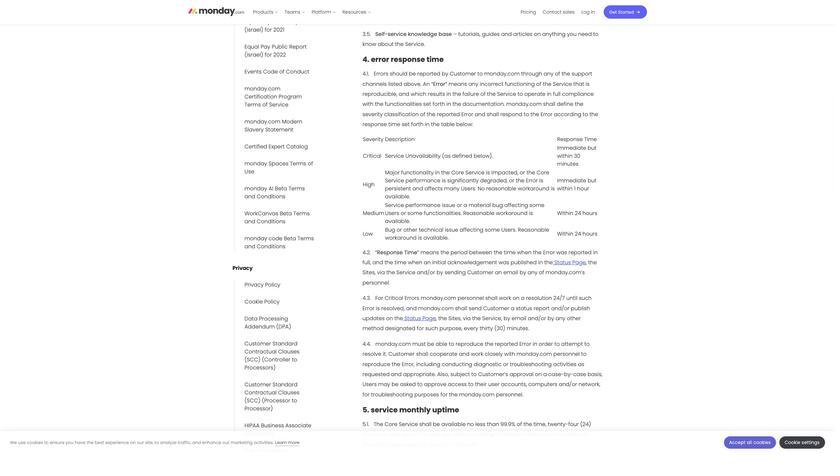 Task type: locate. For each thing, give the bounding box(es) containing it.
0 horizontal spatial sites,
[[363, 269, 376, 277]]

(scc) up processors)
[[245, 356, 261, 364]]

an
[[423, 80, 430, 88]]

troubleshooting up approval
[[510, 361, 552, 369]]

personnel. inside the , the sites, via the service and/or by sending customer an email by any of monday.com's personnel.
[[363, 279, 390, 287]]

you inside – tutorials, guides and articles on anything you need to know about the service.
[[567, 30, 577, 38]]

standard for (processor
[[273, 381, 298, 389]]

workcanvas
[[245, 210, 278, 218]]

1 contractual from the top
[[245, 348, 277, 356]]

1 vertical spatial such
[[426, 325, 438, 333]]

contractual inside customer standard contractual clauses (scc)             (controller to processors)
[[245, 348, 277, 356]]

for up 5.
[[363, 391, 370, 399]]

terms inside "monday code beta terms and conditions"
[[298, 235, 314, 243]]

1 horizontal spatial page
[[573, 259, 586, 267]]

contractual up processor)
[[245, 390, 277, 397]]

equal inside equal pay public report (israel) for 2021
[[245, 18, 259, 26]]

status page up monday.com's
[[553, 259, 586, 267]]

2 (scc) from the top
[[245, 398, 261, 405]]

1 vertical spatial (israel)
[[245, 51, 263, 59]]

0 horizontal spatial "
[[417, 249, 419, 257]]

0 vertical spatial subject
[[451, 371, 470, 379]]

1 but from the top
[[588, 144, 597, 152]]

marketing
[[231, 440, 253, 446]]

via for personnel.
[[377, 269, 385, 277]]

report up conduct
[[289, 43, 307, 51]]

report
[[534, 305, 550, 313]]

we use cookies to ensure you have the best experience on our site, to analyze traffic, and enhance our marketing activities. learn more
[[10, 440, 300, 446]]

equal inside the equal pay public report (israel) for 2022
[[245, 43, 259, 51]]

was
[[557, 249, 567, 257], [499, 259, 509, 267]]

clauses up the (controller
[[278, 348, 300, 356]]

available. inside medium service performance issue or a material bug affecting some users or some functionalities. reasonable workaround is available.
[[385, 218, 410, 225]]

standard
[[273, 340, 298, 348], [273, 381, 298, 389]]

0 horizontal spatial reasonable
[[463, 210, 495, 217]]

shall inside 5.1.   the core service shall be available no less than 99.9% of the time, twenty-four (24) hours per day, seven (7) days per week (including holidays), measured on a calendar monthly basis, subject to section ‎‎5.2 below.
[[420, 421, 432, 429]]

(scc) for processors)
[[245, 356, 261, 364]]

we
[[10, 440, 17, 446]]

guides
[[482, 30, 500, 38]]

page
[[573, 259, 586, 267], [423, 315, 436, 323]]

errors up resolved,
[[405, 295, 419, 303]]

within 24 hours for service performance issue or a material bug affecting some users or some functionalities. reasonable workaround is available.
[[557, 210, 598, 217]]

means up 'initial'
[[421, 249, 439, 257]]

when up the published
[[517, 249, 532, 257]]

uptime
[[432, 406, 459, 416]]

1 horizontal spatial materials
[[452, 15, 477, 22]]

monday for monday spaces terms of use
[[245, 160, 267, 168]]

in
[[591, 9, 595, 15], [514, 15, 519, 22], [447, 90, 451, 98], [547, 90, 552, 98], [447, 101, 451, 108], [425, 121, 430, 128], [435, 169, 440, 177], [593, 249, 598, 257], [538, 259, 543, 267], [533, 341, 538, 348]]

seven
[[402, 431, 417, 439]]

a inside medium service performance issue or a material bug affecting some users or some functionalities. reasonable workaround is available.
[[464, 202, 467, 209]]

2 within from the top
[[557, 230, 574, 238]]

cookie for cookie settings
[[785, 440, 801, 447]]

or right impacted, in the right top of the page
[[520, 169, 525, 177]]

0 vertical spatial such
[[579, 295, 592, 303]]

0 horizontal spatial basis,
[[386, 442, 401, 449]]

subject inside 4.4.   monday.com must be able to reproduce the reported error in order to attempt to resolve it. customer shall cooperate and work closely with monday.com personnel to reproduce the error, including conducting diagnostic or troubleshooting activities as requested and appropriate. also, subject to customer's approval on a case-by-case basis, users may be asked to approve access to their user accounts, computers and/or network, for troubleshooting purposes for the monday.com personnel.
[[451, 371, 470, 379]]

1 immediate from the top
[[557, 144, 586, 152]]

critical up resolved,
[[385, 295, 403, 303]]

2 monday from the top
[[245, 185, 267, 193]]

subject up "access"
[[451, 371, 470, 379]]

standard inside customer standard contractual clauses (scc) (processor to processor)
[[273, 381, 298, 389]]

0 horizontal spatial status
[[405, 315, 421, 323]]

0 vertical spatial sites,
[[363, 269, 376, 277]]

monday.com certification program terms of service
[[245, 85, 302, 109]]

accept
[[730, 440, 746, 447]]

0 horizontal spatial other
[[404, 226, 418, 234]]

immediate up 30
[[557, 144, 586, 152]]

2 clauses from the top
[[278, 390, 300, 397]]

report inside equal pay public report (israel) for 2021
[[289, 18, 307, 26]]

of
[[279, 68, 285, 76], [555, 70, 560, 78], [536, 80, 542, 88], [481, 90, 486, 98], [263, 101, 268, 109], [420, 111, 426, 118], [308, 160, 313, 168], [539, 269, 544, 277], [517, 421, 522, 429]]

contractual for (controller
[[245, 348, 277, 356]]

1 vertical spatial public
[[272, 43, 288, 51]]

other inside , the sites, via the service, by email and/or by any other method designated for such purpose, every thirty (30) minutes.
[[567, 315, 581, 323]]

terms for monday code beta terms and conditions
[[298, 235, 314, 243]]

an inside " means the period between the time when the error was reported in full, and the time when an initial acknowledgement was published in the
[[424, 259, 431, 267]]

personnel. up for at the left of the page
[[363, 279, 390, 287]]

listed
[[388, 80, 402, 88]]

approval
[[510, 371, 534, 379]]

1 our from the left
[[137, 440, 144, 446]]

and/or inside 4.4.   monday.com must be able to reproduce the reported error in order to attempt to resolve it. customer shall cooperate and work closely with monday.com personnel to reproduce the error, including conducting diagnostic or troubleshooting activities as requested and appropriate. also, subject to customer's approval on a case-by-case basis, users may be asked to approve access to their user accounts, computers and/or network, for troubleshooting purposes for the monday.com personnel.
[[559, 381, 577, 389]]

monday spaces terms of use
[[245, 160, 313, 176]]

1 24 from the top
[[575, 210, 581, 217]]

1 horizontal spatial affecting
[[505, 202, 528, 209]]

measured
[[522, 431, 549, 439]]

cookies
[[27, 440, 43, 446], [754, 440, 771, 447]]

email down the published
[[504, 269, 518, 277]]

monday.com inside " means any incorrect functioning of the service that is reproducible, and which results in the failure of the service to operate in full compliance with the functionalities set forth in the documentation. monday.com shall define the severity classification of the reported error and shall respond to the error according to the response time set forth in the table below:
[[506, 101, 542, 108]]

, the sites, via the service, by email and/or by any other method designated for such purpose, every thirty (30) minutes.
[[363, 315, 581, 333]]

1 horizontal spatial other
[[567, 315, 581, 323]]

1 (scc) from the top
[[245, 356, 261, 364]]

1 vertical spatial hours
[[583, 230, 598, 238]]

1 vertical spatial (scc)
[[245, 398, 261, 405]]

3 monday from the top
[[245, 235, 267, 243]]

attempt
[[561, 341, 583, 348]]

service up "about"
[[388, 30, 407, 38]]

personnel up activities
[[554, 351, 580, 359]]

1 conditions from the top
[[257, 193, 286, 201]]

0 vertical spatial status page
[[553, 259, 586, 267]]

a up the computers
[[543, 371, 547, 379]]

service inside 5.1.   the core service shall be available no less than 99.9% of the time, twenty-four (24) hours per day, seven (7) days per week (including holidays), measured on a calendar monthly basis, subject to section ‎‎5.2 below.
[[399, 421, 418, 429]]

1 vertical spatial page
[[423, 315, 436, 323]]

monday for monday code beta terms and conditions
[[245, 235, 267, 243]]

or inside 'bug or other technical issue affecting some users. reasonable workaround is available.'
[[397, 226, 402, 234]]

1 horizontal spatial "
[[431, 80, 433, 88]]

our right enhance
[[223, 440, 230, 446]]

and inside " means the period between the time when the error was reported in full, and the time when an initial acknowledgement was published in the
[[373, 259, 383, 267]]

pay down equal pay public report (israel) for 2021 link
[[261, 43, 270, 51]]

materials
[[398, 15, 424, 22], [452, 15, 477, 22]]

customer down processors)
[[245, 381, 271, 389]]

1 horizontal spatial you
[[567, 30, 577, 38]]

1 public from the top
[[272, 18, 288, 26]]

on right 'experience'
[[130, 440, 136, 446]]

page for left status page link
[[423, 315, 436, 323]]

3.5.
[[363, 30, 371, 38]]

email
[[504, 269, 518, 277], [512, 315, 527, 323]]

2 (israel) from the top
[[245, 51, 263, 59]]

(israel) inside equal pay public report (israel) for 2021
[[245, 26, 263, 34]]

2 materials from the left
[[452, 15, 477, 22]]

users. down significantly
[[461, 185, 476, 193]]

affecting down medium service performance issue or a material bug affecting some users or some functionalities. reasonable workaround is available.
[[460, 226, 484, 234]]

respond
[[501, 111, 523, 118]]

any inside the , the sites, via the service and/or by sending customer an email by any of monday.com's personnel.
[[528, 269, 538, 277]]

status for right status page link
[[555, 259, 571, 267]]

2 equal from the top
[[245, 43, 259, 51]]

to right the (controller
[[292, 356, 297, 364]]

any down 24/7
[[556, 315, 566, 323]]

1 horizontal spatial via
[[463, 315, 471, 323]]

to right 'respond'
[[524, 111, 529, 118]]

and down workcanvas
[[245, 218, 255, 226]]

service inside 'monday.com certification program terms of service'
[[269, 101, 288, 109]]

means inside " means any incorrect functioning of the service that is reproducible, and which results in the failure of the service to operate in full compliance with the functionalities set forth in the documentation. monday.com shall define the severity classification of the reported error and shall respond to the error according to the response time set forth in the table below:
[[449, 80, 467, 88]]

severity description
[[363, 136, 415, 143]]

2 immediate from the top
[[557, 177, 586, 185]]

contact
[[543, 9, 562, 15]]

to down (7)
[[423, 442, 428, 449]]

clauses for (controller
[[278, 348, 300, 356]]

customer down the "addendum"
[[245, 340, 271, 348]]

2 public from the top
[[272, 43, 288, 51]]

1 vertical spatial email
[[512, 315, 527, 323]]

2 standard from the top
[[273, 381, 298, 389]]

0 vertical spatial within 24 hours
[[557, 210, 598, 217]]

0 horizontal spatial errors
[[374, 70, 388, 78]]

customer inside customer standard contractual clauses (scc) (processor to processor)
[[245, 381, 271, 389]]

time
[[427, 54, 444, 65], [389, 121, 400, 128], [504, 249, 516, 257], [395, 259, 407, 267]]

1 horizontal spatial sites,
[[449, 315, 462, 323]]

2 vertical spatial monday
[[245, 235, 267, 243]]

functionalities.
[[424, 210, 462, 217]]

reported inside 4.1.   errors should be reported by customer to monday.com through any of the support channels listed above. an "
[[418, 70, 441, 78]]

performance inside major functionality in the core service is impacted, or the core service performance is significantly degraded, or the error is persistent and affects many users. no reasonable workaround is available. immediate but within 1 hour
[[406, 177, 441, 185]]

0 vertical spatial you
[[567, 30, 577, 38]]

errors inside 4.1.   errors should be reported by customer to monday.com through any of the support channels listed above. an "
[[374, 70, 388, 78]]

0 vertical spatial policy
[[265, 281, 280, 289]]

monday.com up it.
[[376, 341, 411, 348]]

0 vertical spatial within
[[557, 210, 574, 217]]

other right bug
[[404, 226, 418, 234]]

means for the
[[421, 249, 439, 257]]

public for 2021
[[272, 18, 288, 26]]

" right an
[[445, 80, 447, 88]]

and right guides
[[501, 30, 512, 38]]

1 vertical spatial monday
[[245, 185, 267, 193]]

2 vertical spatial beta
[[284, 235, 296, 243]]

for inside the equal pay public report (israel) for 2022
[[265, 51, 272, 59]]

all
[[747, 440, 752, 447]]

define
[[557, 101, 574, 108]]

for left 2021
[[265, 26, 272, 34]]

1 vertical spatial basis,
[[386, 442, 401, 449]]

1 vertical spatial pay
[[261, 43, 270, 51]]

1 monday from the top
[[245, 160, 267, 168]]

reported up an
[[418, 70, 441, 78]]

0 vertical spatial set
[[423, 101, 431, 108]]

terms inside the workcanvas beta terms and conditions
[[294, 210, 310, 218]]

pay inside the equal pay public report (israel) for 2022
[[261, 43, 270, 51]]

via for purpose,
[[463, 315, 471, 323]]

log in
[[582, 9, 595, 15]]

conditions for ai
[[257, 193, 286, 201]]

subject
[[451, 371, 470, 379], [402, 442, 422, 449]]

of inside the , the sites, via the service and/or by sending customer an email by any of monday.com's personnel.
[[539, 269, 544, 277]]

0 horizontal spatial status page link
[[403, 315, 436, 323]]

1 vertical spatial status page
[[403, 315, 436, 323]]

1 vertical spatial privacy
[[245, 281, 264, 289]]

0 horizontal spatial was
[[499, 259, 509, 267]]

use
[[18, 440, 26, 446]]

"
[[445, 80, 447, 88], [417, 249, 419, 257]]

is
[[586, 80, 590, 88], [486, 169, 490, 177], [442, 177, 446, 185], [540, 177, 543, 185], [551, 185, 555, 193], [529, 210, 533, 217], [418, 234, 422, 242], [376, 305, 380, 313]]

published
[[511, 259, 537, 267]]

1 vertical spatial but
[[588, 177, 597, 185]]

status
[[555, 259, 571, 267], [405, 315, 421, 323]]

1 horizontal spatial cookies
[[754, 440, 771, 447]]

equal for equal pay public report (israel) for 2021
[[245, 18, 259, 26]]

error inside 4.3.   for critical errors monday.com personnel shall work on a resolution 24/7 until such error is resolved, and monday.com shall send customer a status report and/or publish updates on the
[[363, 305, 375, 313]]

" inside " means the period between the time when the error was reported in full, and the time when an initial acknowledgement was published in the
[[417, 249, 419, 257]]

and/or down "by-"
[[559, 381, 577, 389]]

affecting
[[505, 202, 528, 209], [460, 226, 484, 234]]

privacy for privacy policy
[[245, 281, 264, 289]]

forth down results
[[433, 101, 445, 108]]

2 within from the top
[[557, 185, 573, 193]]

basis, inside 4.4.   monday.com must be able to reproduce the reported error in order to attempt to resolve it. customer shall cooperate and work closely with monday.com personnel to reproduce the error, including conducting diagnostic or troubleshooting activities as requested and appropriate. also, subject to customer's approval on a case-by-case basis, users may be asked to approve access to their user accounts, computers and/or network, for troubleshooting purposes for the monday.com personnel.
[[588, 371, 603, 379]]

conditions inside "monday ai beta terms and conditions"
[[257, 193, 286, 201]]

get
[[610, 9, 617, 15]]

reported inside " means the period between the time when the error was reported in full, and the time when an initial acknowledgement was published in the
[[569, 249, 592, 257]]

incorrect
[[480, 80, 504, 88]]

customer standard contractual clauses (scc) (processor to processor) link
[[234, 380, 318, 415]]

performance inside medium service performance issue or a material bug affecting some users or some functionalities. reasonable workaround is available.
[[406, 202, 441, 209]]

immediate but within 30 minutes
[[557, 144, 597, 168]]

within
[[557, 210, 574, 217], [557, 230, 574, 238]]

to down appropriate.
[[417, 381, 423, 389]]

page up monday.com's
[[573, 259, 586, 267]]

2 per from the left
[[442, 431, 451, 439]]

clauses inside customer standard contractual clauses (scc) (processor to processor)
[[278, 390, 300, 397]]

functionalities
[[385, 101, 422, 108]]

list
[[250, 0, 374, 24]]

(scc)
[[245, 356, 261, 364], [245, 398, 261, 405]]

immediate
[[557, 144, 586, 152], [557, 177, 586, 185]]

work up diagnostic
[[471, 351, 483, 359]]

on down resolved,
[[386, 315, 393, 323]]

1 vertical spatial critical
[[385, 295, 403, 303]]

1 report from the top
[[289, 18, 307, 26]]

on up the computers
[[535, 371, 542, 379]]

service
[[553, 80, 572, 88], [497, 90, 516, 98], [269, 101, 288, 109], [385, 152, 404, 160], [466, 169, 485, 177], [385, 177, 404, 185], [385, 202, 404, 209], [397, 269, 416, 277], [399, 421, 418, 429]]

1 horizontal spatial work
[[499, 295, 511, 303]]

1 pay from the top
[[261, 18, 270, 26]]

monday inside "monday code beta terms and conditions"
[[245, 235, 267, 243]]

platform
[[312, 9, 331, 15]]

0 horizontal spatial via
[[377, 269, 385, 277]]

means for any
[[449, 80, 467, 88]]

diagnostic
[[474, 361, 502, 369]]

documentation.
[[463, 101, 505, 108]]

1 vertical spatial response
[[363, 121, 387, 128]]

tutorials,
[[458, 30, 481, 38]]

monday.com logo image
[[188, 4, 244, 18]]

contractual up processors)
[[245, 348, 277, 356]]

response time
[[557, 136, 597, 143]]

2 but from the top
[[588, 177, 597, 185]]

equal for equal pay public report (israel) for 2022
[[245, 43, 259, 51]]

0 horizontal spatial an
[[424, 259, 431, 267]]

cookies inside button
[[754, 440, 771, 447]]

report inside the equal pay public report (israel) for 2022
[[289, 43, 307, 51]]

cookie inside button
[[785, 440, 801, 447]]

1 vertical spatial clauses
[[278, 390, 300, 397]]

monday inside "monday ai beta terms and conditions"
[[245, 185, 267, 193]]

"
[[431, 80, 433, 88], [375, 249, 377, 257]]

0 vertical spatial available
[[489, 15, 513, 22]]

1 equal from the top
[[245, 18, 259, 26]]

degraded,
[[480, 177, 508, 185]]

1 horizontal spatial with
[[504, 351, 515, 359]]

status page for right status page link
[[553, 259, 586, 267]]

1 within 24 hours from the top
[[557, 210, 598, 217]]

and up functionalities
[[399, 90, 409, 98]]

you
[[567, 30, 577, 38], [66, 440, 74, 446]]

such inside 4.3.   for critical errors monday.com personnel shall work on a resolution 24/7 until such error is resolved, and monday.com shall send customer a status report and/or publish updates on the
[[579, 295, 592, 303]]

0 horizontal spatial such
[[426, 325, 438, 333]]

service up the
[[371, 406, 398, 416]]

any inside 4.1.   errors should be reported by customer to monday.com through any of the support channels listed above. an "
[[544, 70, 554, 78]]

above.
[[404, 80, 422, 88]]

materials up tutorials,
[[452, 15, 477, 22]]

customer inside 4.3.   for critical errors monday.com personnel shall work on a resolution 24/7 until such error is resolved, and monday.com shall send customer a status report and/or publish updates on the
[[483, 305, 510, 313]]

,
[[586, 259, 587, 267], [436, 315, 437, 323]]

purposes
[[415, 391, 439, 399]]

(7)
[[419, 431, 426, 439]]

and up workcanvas
[[245, 193, 255, 201]]

failure
[[463, 90, 479, 98]]

monday.com down operate
[[506, 101, 542, 108]]

0 vertical spatial 24
[[575, 210, 581, 217]]

within
[[557, 152, 573, 160], [557, 185, 573, 193]]

within 24 hours for bug or other technical issue affecting some users. reasonable workaround is available.
[[557, 230, 598, 238]]

0 vertical spatial some
[[530, 202, 545, 209]]

via up the every
[[463, 315, 471, 323]]

defined
[[452, 152, 472, 160]]

0 horizontal spatial response
[[363, 121, 387, 128]]

policy for cookie policy
[[264, 298, 280, 306]]

0 vertical spatial monday
[[245, 160, 267, 168]]

expert
[[269, 143, 285, 151]]

to right the need
[[594, 30, 599, 38]]

means inside " means the period between the time when the error was reported in full, and the time when an initial acknowledgement was published in the
[[421, 249, 439, 257]]

3 conditions from the top
[[257, 243, 286, 251]]

1 horizontal spatial reasonable
[[518, 226, 549, 234]]

privacy inside privacy policy link
[[245, 281, 264, 289]]

users
[[385, 210, 399, 217], [363, 381, 377, 389]]

1 vertical spatial was
[[499, 259, 509, 267]]

available right are on the top right
[[489, 15, 513, 22]]

get started
[[610, 9, 634, 15]]

know
[[363, 40, 376, 48]]

on up the status
[[513, 295, 520, 303]]

1 within from the top
[[557, 210, 574, 217]]

, for monday.com's
[[586, 259, 587, 267]]

1 horizontal spatial personnel.
[[496, 391, 524, 399]]

and
[[501, 30, 512, 38], [399, 90, 409, 98], [475, 111, 485, 118], [413, 185, 423, 193], [245, 193, 255, 201], [245, 218, 255, 226], [245, 243, 255, 251], [373, 259, 383, 267], [406, 305, 417, 313], [459, 351, 470, 359], [391, 371, 402, 379], [192, 440, 201, 446]]

sites, down full,
[[363, 269, 376, 277]]

self-
[[375, 30, 388, 38]]

cookies for all
[[754, 440, 771, 447]]

1 within from the top
[[557, 152, 573, 160]]

– inside – tutorials, guides and articles on anything you need to know about the service.
[[454, 30, 457, 38]]

within left 1
[[557, 185, 573, 193]]

hours inside 5.1.   the core service shall be available no less than 99.9% of the time, twenty-four (24) hours per day, seven (7) days per week (including holidays), measured on a calendar monthly basis, subject to section ‎‎5.2 below.
[[363, 431, 378, 439]]

2 report from the top
[[289, 43, 307, 51]]

beta for code
[[284, 235, 296, 243]]

2 within 24 hours from the top
[[557, 230, 598, 238]]

conditions
[[257, 193, 286, 201], [257, 218, 286, 226], [257, 243, 286, 251]]

of down certification
[[263, 101, 268, 109]]

0 horizontal spatial with
[[363, 101, 374, 108]]

" for error
[[445, 80, 447, 88]]

2 conditions from the top
[[257, 218, 286, 226]]

in inside 4.4.   monday.com must be able to reproduce the reported error in order to attempt to resolve it. customer shall cooperate and work closely with monday.com personnel to reproduce the error, including conducting diagnostic or troubleshooting activities as requested and appropriate. also, subject to customer's approval on a case-by-case basis, users may be asked to approve access to their user accounts, computers and/or network, for troubleshooting purposes for the monday.com personnel.
[[533, 341, 538, 348]]

pay for 2021
[[261, 18, 270, 26]]

ensure
[[50, 440, 64, 446]]

available inside 5.1.   the core service shall be available no less than 99.9% of the time, twenty-four (24) hours per day, seven (7) days per week (including holidays), measured on a calendar monthly basis, subject to section ‎‎5.2 below.
[[442, 421, 466, 429]]

0 vertical spatial but
[[588, 144, 597, 152]]

dialog
[[0, 432, 835, 455]]

for up must
[[417, 325, 424, 333]]

with right closely
[[504, 351, 515, 359]]

0 horizontal spatial cookies
[[27, 440, 43, 446]]

publish
[[571, 305, 590, 313]]

2 horizontal spatial core
[[537, 169, 550, 177]]

have
[[75, 440, 85, 446]]

0 vertical spatial reproduce
[[456, 341, 484, 348]]

status page up designated
[[403, 315, 436, 323]]

2 performance from the top
[[406, 202, 441, 209]]

started
[[618, 9, 634, 15]]

0 vertical spatial when
[[517, 249, 532, 257]]

by down the report
[[548, 315, 554, 323]]

" inside " means any incorrect functioning of the service that is reproducible, and which results in the failure of the service to operate in full compliance with the functionalities set forth in the documentation. monday.com shall define the severity classification of the reported error and shall respond to the error according to the response time set forth in the table below:
[[445, 80, 447, 88]]

you left the have
[[66, 440, 74, 446]]

and/or down 24/7
[[551, 305, 570, 313]]

service down 4.2.   " response time
[[397, 269, 416, 277]]

0 vertical spatial clauses
[[278, 348, 300, 356]]

0 horizontal spatial monthly
[[363, 442, 384, 449]]

of up operate
[[536, 80, 542, 88]]

2 24 from the top
[[575, 230, 581, 238]]

0 vertical spatial affecting
[[505, 202, 528, 209]]

1 standard from the top
[[273, 340, 298, 348]]

privacy up cookie policy link
[[245, 281, 264, 289]]

0 vertical spatial within
[[557, 152, 573, 160]]

of inside 4.1.   errors should be reported by customer to monday.com through any of the support channels listed above. an "
[[555, 70, 560, 78]]

other inside 'bug or other technical issue affecting some users. reasonable workaround is available.'
[[404, 226, 418, 234]]

(scc) for processor)
[[245, 398, 261, 405]]

within for bug or other technical issue affecting some users. reasonable workaround is available.
[[557, 230, 574, 238]]

0 horizontal spatial page
[[423, 315, 436, 323]]

1 clauses from the top
[[278, 348, 300, 356]]

0 vertical spatial reasonable
[[463, 210, 495, 217]]

any
[[544, 70, 554, 78], [469, 80, 479, 88], [528, 269, 538, 277], [556, 315, 566, 323]]

clauses up '(processor'
[[278, 390, 300, 397]]

available. down persistent
[[385, 193, 410, 201]]

1 vertical spatial when
[[408, 259, 423, 267]]

support
[[572, 70, 592, 78]]

0 vertical spatial performance
[[406, 177, 441, 185]]

2 our from the left
[[223, 440, 230, 446]]

available. up bug
[[385, 218, 410, 225]]

an inside the , the sites, via the service and/or by sending customer an email by any of monday.com's personnel.
[[495, 269, 502, 277]]

, for such
[[436, 315, 437, 323]]

0 horizontal spatial personnel
[[458, 295, 484, 303]]

1 horizontal spatial per
[[442, 431, 451, 439]]

contractual for (processor
[[245, 390, 277, 397]]

1 vertical spatial means
[[421, 249, 439, 257]]

1 performance from the top
[[406, 177, 441, 185]]

workaround inside major functionality in the core service is impacted, or the core service performance is significantly degraded, or the error is persistent and affects many users. no reasonable workaround is available. immediate but within 1 hour
[[518, 185, 550, 193]]

1 horizontal spatial "
[[445, 80, 447, 88]]

1 horizontal spatial ,
[[586, 259, 587, 267]]

reported up table
[[437, 111, 460, 118]]

1 vertical spatial reasonable
[[518, 226, 549, 234]]

1 (israel) from the top
[[245, 26, 263, 34]]

0 horizontal spatial cookie
[[245, 298, 263, 306]]

status up designated
[[405, 315, 421, 323]]

standard down (dpa)
[[273, 340, 298, 348]]

processors)
[[245, 364, 276, 372]]

but
[[588, 144, 597, 152], [588, 177, 597, 185]]

terms for monday.com certification program terms of service
[[245, 101, 261, 109]]

and inside "monday code beta terms and conditions"
[[245, 243, 255, 251]]

to inside – tutorials, guides and articles on anything you need to know about the service.
[[594, 30, 599, 38]]

1 horizontal spatial was
[[557, 249, 567, 257]]

with inside " means any incorrect functioning of the service that is reproducible, and which results in the failure of the service to operate in full compliance with the functionalities set forth in the documentation. monday.com shall define the severity classification of the reported error and shall respond to the error according to the response time set forth in the table below:
[[363, 101, 374, 108]]

contractual inside customer standard contractual clauses (scc) (processor to processor)
[[245, 390, 277, 397]]

status for left status page link
[[405, 315, 421, 323]]

" right 4.2.
[[375, 249, 377, 257]]

hipaa business associate agreement link
[[234, 422, 318, 440]]

when left 'initial'
[[408, 259, 423, 267]]

reasonable inside 'bug or other technical issue affecting some users. reasonable workaround is available.'
[[518, 226, 549, 234]]

0 horizontal spatial available
[[442, 421, 466, 429]]

2 contractual from the top
[[245, 390, 277, 397]]

users down requested
[[363, 381, 377, 389]]

1 horizontal spatial monthly
[[399, 406, 431, 416]]

sites,
[[363, 269, 376, 277], [449, 315, 462, 323]]

standard inside customer standard contractual clauses (scc)             (controller to processors)
[[273, 340, 298, 348]]

2 pay from the top
[[261, 43, 270, 51]]

0 vertical spatial email
[[504, 269, 518, 277]]

customer up service,
[[483, 305, 510, 313]]

that
[[574, 80, 584, 88]]

than
[[487, 421, 499, 429]]

beta
[[275, 185, 287, 193], [280, 210, 292, 218], [284, 235, 296, 243]]

be right may at the bottom left of the page
[[392, 381, 399, 389]]

on inside 4.4.   monday.com must be able to reproduce the reported error in order to attempt to resolve it. customer shall cooperate and work closely with monday.com personnel to reproduce the error, including conducting diagnostic or troubleshooting activities as requested and appropriate. also, subject to customer's approval on a case-by-case basis, users may be asked to approve access to their user accounts, computers and/or network, for troubleshooting purposes for the monday.com personnel.
[[535, 371, 542, 379]]

1 vertical spatial affecting
[[460, 226, 484, 234]]

monday.com up certification
[[245, 85, 281, 93]]

1 horizontal spatial status page
[[553, 259, 586, 267]]

beta right 'ai'
[[275, 185, 287, 193]]

0 horizontal spatial troubleshooting
[[371, 391, 413, 399]]

equal pay public report (israel) for 2022 link
[[234, 42, 318, 60]]

0 vertical spatial public
[[272, 18, 288, 26]]

any inside , the sites, via the service, by email and/or by any other method designated for such purpose, every thirty (30) minutes.
[[556, 315, 566, 323]]

1 horizontal spatial response
[[557, 136, 583, 143]]

monday inside monday spaces terms of use
[[245, 160, 267, 168]]

terms right 'ai'
[[289, 185, 305, 193]]

training
[[430, 15, 450, 22]]

but inside major functionality in the core service is impacted, or the core service performance is significantly degraded, or the error is persistent and affects many users. no reasonable workaround is available. immediate but within 1 hour
[[588, 177, 597, 185]]

monday ai beta terms and conditions link
[[234, 184, 318, 202]]

24 for bug or other technical issue affecting some users. reasonable workaround is available.
[[575, 230, 581, 238]]

service up the major
[[385, 152, 404, 160]]

1 vertical spatial via
[[463, 315, 471, 323]]

privacy for privacy
[[233, 265, 253, 272]]

work inside 4.4.   monday.com must be able to reproduce the reported error in order to attempt to resolve it. customer shall cooperate and work closely with monday.com personnel to reproduce the error, including conducting diagnostic or troubleshooting activities as requested and appropriate. also, subject to customer's approval on a case-by-case basis, users may be asked to approve access to their user accounts, computers and/or network, for troubleshooting purposes for the monday.com personnel.
[[471, 351, 483, 359]]

clauses inside customer standard contractual clauses (scc)             (controller to processors)
[[278, 348, 300, 356]]

policy up the cookie policy
[[265, 281, 280, 289]]

1 vertical spatial "
[[375, 249, 377, 257]]

critical
[[363, 152, 382, 160], [385, 295, 403, 303]]

subject down seven
[[402, 442, 422, 449]]

is inside 'bug or other technical issue affecting some users. reasonable workaround is available.'
[[418, 234, 422, 242]]

monday.com up incorrect
[[484, 70, 520, 78]]

sites, inside the , the sites, via the service and/or by sending customer an email by any of monday.com's personnel.
[[363, 269, 376, 277]]

beta right code
[[284, 235, 296, 243]]



Task type: describe. For each thing, give the bounding box(es) containing it.
1 vertical spatial set
[[402, 121, 410, 128]]

reasonable inside medium service performance issue or a material bug affecting some users or some functionalities. reasonable workaround is available.
[[463, 210, 495, 217]]

by down 'initial'
[[437, 269, 443, 277]]

days
[[428, 431, 441, 439]]

be inside 5.1.   the core service shall be available no less than 99.9% of the time, twenty-four (24) hours per day, seven (7) days per week (including holidays), measured on a calendar monthly basis, subject to section ‎‎5.2 below.
[[433, 421, 440, 429]]

– tutorials, guides and articles on anything you need to know about the service.
[[363, 30, 599, 48]]

equal pay public report (israel) for 2021
[[245, 18, 307, 34]]

workcanvas beta terms and conditions link
[[234, 209, 318, 227]]

or inside 4.4.   monday.com must be able to reproduce the reported error in order to attempt to resolve it. customer shall cooperate and work closely with monday.com personnel to reproduce the error, including conducting diagnostic or troubleshooting activities as requested and appropriate. also, subject to customer's approval on a case-by-case basis, users may be asked to approve access to their user accounts, computers and/or network, for troubleshooting purposes for the monday.com personnel.
[[503, 361, 509, 369]]

error inside major functionality in the core service is impacted, or the core service performance is significantly degraded, or the error is persistent and affects many users. no reasonable workaround is available. immediate but within 1 hour
[[526, 177, 538, 185]]

(israel) for equal pay public report (israel) for 2021
[[245, 26, 263, 34]]

reported inside " means any incorrect functioning of the service that is reproducible, and which results in the failure of the service to operate in full compliance with the functionalities set forth in the documentation. monday.com shall define the severity classification of the reported error and shall respond to the error according to the response time set forth in the table below:
[[437, 111, 460, 118]]

customer inside the , the sites, via the service and/or by sending customer an email by any of monday.com's personnel.
[[467, 269, 494, 277]]

monday.com up anything
[[530, 15, 566, 22]]

to inside 4.1.   errors should be reported by customer to monday.com through any of the support channels listed above. an "
[[478, 70, 483, 78]]

and right traffic,
[[192, 440, 201, 446]]

conditions for code
[[257, 243, 286, 251]]

events code of conduct link
[[234, 67, 313, 77]]

network,
[[579, 381, 601, 389]]

monday.com modern slavery statement
[[245, 118, 302, 134]]

by inside 4.1.   errors should be reported by customer to monday.com through any of the support channels listed above. an "
[[442, 70, 449, 78]]

monday.com up purpose,
[[418, 305, 454, 313]]

is inside 4.3.   for critical errors monday.com personnel shall work on a resolution 24/7 until such error is resolved, and monday.com shall send customer a status report and/or publish updates on the
[[376, 305, 380, 313]]

hours for bug or other technical issue affecting some users. reasonable workaround is available.
[[583, 230, 598, 238]]

medium
[[363, 210, 384, 217]]

monday.com inside monday.com reporting hotline
[[245, 0, 281, 1]]

to up their
[[472, 371, 477, 379]]

calendar
[[564, 431, 588, 439]]

functioning
[[505, 80, 535, 88]]

clauses for (processor
[[278, 390, 300, 397]]

0 vertical spatial service
[[388, 30, 407, 38]]

workaround inside 'bug or other technical issue affecting some users. reasonable workaround is available.'
[[385, 234, 417, 242]]

a left the status
[[511, 305, 515, 313]]

1 horizontal spatial when
[[517, 249, 532, 257]]

of up documentation.
[[481, 90, 486, 98]]

conducting
[[442, 361, 472, 369]]

(israel) for equal pay public report (israel) for 2022
[[245, 51, 263, 59]]

on inside 5.1.   the core service shall be available no less than 99.9% of the time, twenty-four (24) hours per day, seven (7) days per week (including holidays), measured on a calendar monthly basis, subject to section ‎‎5.2 below.
[[551, 431, 558, 439]]

according
[[554, 111, 582, 118]]

bug
[[385, 226, 395, 234]]

may
[[378, 381, 390, 389]]

service inside the , the sites, via the service and/or by sending customer an email by any of monday.com's personnel.
[[397, 269, 416, 277]]

within inside the immediate but within 30 minutes
[[557, 152, 573, 160]]

conditions inside the workcanvas beta terms and conditions
[[257, 218, 286, 226]]

1 horizontal spatial core
[[451, 169, 464, 177]]

time up an
[[427, 54, 444, 65]]

24/7
[[554, 295, 565, 303]]

cookies for use
[[27, 440, 43, 446]]

of down which
[[420, 111, 426, 118]]

policy for privacy policy
[[265, 281, 280, 289]]

2 horizontal spatial some
[[530, 202, 545, 209]]

service up significantly
[[466, 169, 485, 177]]

of inside 5.1.   the core service shall be available no less than 99.9% of the time, twenty-four (24) hours per day, seven (7) days per week (including holidays), measured on a calendar monthly basis, subject to section ‎‎5.2 below.
[[517, 421, 522, 429]]

severity
[[363, 111, 383, 118]]

1 vertical spatial forth
[[411, 121, 424, 128]]

monday.com down their
[[459, 391, 495, 399]]

is inside medium service performance issue or a material bug affecting some users or some functionalities. reasonable workaround is available.
[[529, 210, 533, 217]]

users inside medium service performance issue or a material bug affecting some users or some functionalities. reasonable workaround is available.
[[385, 210, 399, 217]]

in inside log in link
[[591, 9, 595, 15]]

thirty
[[480, 325, 493, 333]]

for down approve
[[441, 391, 448, 399]]

terms inside monday spaces terms of use
[[290, 160, 306, 168]]

customer's
[[478, 371, 508, 379]]

base
[[439, 30, 452, 38]]

and inside major functionality in the core service is impacted, or the core service performance is significantly degraded, or the error is persistent and affects many users. no reasonable workaround is available. immediate but within 1 hour
[[413, 185, 423, 193]]

certified
[[245, 143, 267, 151]]

0 vertical spatial forth
[[433, 101, 445, 108]]

classification
[[384, 111, 419, 118]]

products link
[[250, 7, 281, 17]]

by up (30) at the right of the page
[[504, 315, 510, 323]]

of right code
[[279, 68, 285, 76]]

1 horizontal spatial troubleshooting
[[510, 361, 552, 369]]

email inside , the sites, via the service, by email and/or by any other method designated for such purpose, every thirty (30) minutes.
[[512, 315, 527, 323]]

which
[[411, 90, 427, 98]]

the inside 5.1.   the core service shall be available no less than 99.9% of the time, twenty-four (24) hours per day, seven (7) days per week (including holidays), measured on a calendar monthly basis, subject to section ‎‎5.2 below.
[[524, 421, 532, 429]]

site,
[[145, 440, 153, 446]]

subject inside 5.1.   the core service shall be available no less than 99.9% of the time, twenty-four (24) hours per day, seven (7) days per week (including holidays), measured on a calendar monthly basis, subject to section ‎‎5.2 below.
[[402, 442, 422, 449]]

time inside " means any incorrect functioning of the service that is reproducible, and which results in the failure of the service to operate in full compliance with the functionalities set forth in the documentation. monday.com shall define the severity classification of the reported error and shall respond to the error according to the response time set forth in the table below:
[[389, 121, 400, 128]]

shall left send
[[455, 305, 467, 313]]

resolution
[[526, 295, 552, 303]]

purpose,
[[440, 325, 463, 333]]

monday spaces terms of use link
[[234, 159, 318, 177]]

their
[[475, 381, 487, 389]]

immediate inside the immediate but within 30 minutes
[[557, 144, 586, 152]]

beta inside the workcanvas beta terms and conditions
[[280, 210, 292, 218]]

and inside the workcanvas beta terms and conditions
[[245, 218, 255, 226]]

compliance
[[562, 90, 594, 98]]

monday.com down sending at the bottom of the page
[[421, 295, 456, 303]]

resolved,
[[381, 305, 405, 313]]

" inside 4.1.   errors should be reported by customer to monday.com through any of the support channels listed above. an "
[[431, 80, 433, 88]]

monday.com down order
[[517, 351, 552, 359]]

on inside – tutorials, guides and articles on anything you need to know about the service.
[[534, 30, 541, 38]]

errors inside 4.3.   for critical errors monday.com personnel shall work on a resolution 24/7 until such error is resolved, and monday.com shall send customer a status report and/or publish updates on the
[[405, 295, 419, 303]]

to inside customer standard contractual clauses (scc) (processor to processor)
[[292, 398, 297, 405]]

" for response time
[[417, 249, 419, 257]]

email inside the , the sites, via the service and/or by sending customer an email by any of monday.com's personnel.
[[504, 269, 518, 277]]

the inside – tutorials, guides and articles on anything you need to know about the service.
[[395, 40, 404, 48]]

agreement
[[245, 431, 275, 438]]

available. inside major functionality in the core service is impacted, or the core service performance is significantly degraded, or the error is persistent and affects many users. no reasonable workaround is available. immediate but within 1 hour
[[385, 193, 410, 201]]

to left their
[[468, 381, 474, 389]]

day,
[[389, 431, 400, 439]]

cookie policy
[[245, 298, 280, 306]]

available. inside 'bug or other technical issue affecting some users. reasonable workaround is available.'
[[424, 234, 449, 242]]

about
[[378, 40, 394, 48]]

able
[[436, 341, 448, 348]]

or down persistent
[[401, 210, 406, 217]]

0 horizontal spatial "
[[375, 249, 377, 257]]

24 for service performance issue or a material bug affecting some users or some functionalities. reasonable workaround is available.
[[575, 210, 581, 217]]

is inside " means any incorrect functioning of the service that is reproducible, and which results in the failure of the service to operate in full compliance with the functionalities set forth in the documentation. monday.com shall define the severity classification of the reported error and shall respond to the error according to the response time set forth in the table below:
[[586, 80, 590, 88]]

privacy button
[[233, 265, 260, 272]]

to left ensure
[[44, 440, 49, 446]]

privacy policy
[[245, 281, 280, 289]]

1 horizontal spatial time
[[584, 136, 597, 143]]

certified expert catalog
[[245, 143, 308, 151]]

and inside "monday ai beta terms and conditions"
[[245, 193, 255, 201]]

4.4.
[[363, 341, 371, 348]]

0 horizontal spatial some
[[408, 210, 423, 217]]

cookie for cookie policy
[[245, 298, 263, 306]]

settings
[[802, 440, 820, 447]]

4.1.   errors should be reported by customer to monday.com through any of the support channels listed above. an "
[[363, 70, 592, 88]]

5. service monthly uptime
[[363, 406, 459, 416]]

and/or inside 4.3.   for critical errors monday.com personnel shall work on a resolution 24/7 until such error is resolved, and monday.com shall send customer a status report and/or publish updates on the
[[551, 305, 570, 313]]

workaround inside medium service performance issue or a material bug affecting some users or some functionalities. reasonable workaround is available.
[[496, 210, 528, 217]]

and inside – tutorials, guides and articles on anything you need to know about the service.
[[501, 30, 512, 38]]

monday for monday ai beta terms and conditions
[[245, 185, 267, 193]]

contact sales
[[543, 9, 575, 15]]

a up the status
[[521, 295, 525, 303]]

data processing addendum (dpa) link
[[234, 314, 318, 332]]

teams link
[[281, 7, 308, 17]]

monday.com inside monday.com modern slavery statement
[[245, 118, 281, 126]]

including
[[416, 361, 441, 369]]

personnel inside 4.3.   for critical errors monday.com personnel shall work on a resolution 24/7 until such error is resolved, and monday.com shall send customer a status report and/or publish updates on the
[[458, 295, 484, 303]]

platform link
[[308, 7, 339, 17]]

time up the published
[[504, 249, 516, 257]]

a inside 4.4.   monday.com must be able to reproduce the reported error in order to attempt to resolve it. customer shall cooperate and work closely with monday.com personnel to reproduce the error, including conducting diagnostic or troubleshooting activities as requested and appropriate. also, subject to customer's approval on a case-by-case basis, users may be asked to approve access to their user accounts, computers and/or network, for troubleshooting purposes for the monday.com personnel.
[[543, 371, 547, 379]]

accept all cookies
[[730, 440, 771, 447]]

to right able
[[449, 341, 454, 348]]

service down functioning
[[497, 90, 516, 98]]

to right site,
[[155, 440, 159, 446]]

to up as
[[581, 351, 587, 359]]

0 horizontal spatial when
[[408, 259, 423, 267]]

sites, for purpose,
[[449, 315, 462, 323]]

status page for left status page link
[[403, 315, 436, 323]]

major
[[385, 169, 400, 177]]

1 horizontal spatial response
[[391, 54, 425, 65]]

but inside the immediate but within 30 minutes
[[588, 144, 597, 152]]

beta for ai
[[275, 185, 287, 193]]

and down documentation.
[[475, 111, 485, 118]]

customer inside customer standard contractual clauses (scc)             (controller to processors)
[[245, 340, 271, 348]]

spaces
[[269, 160, 289, 168]]

page for right status page link
[[573, 259, 586, 267]]

report for equal pay public report (israel) for 2022
[[289, 43, 307, 51]]

use
[[245, 168, 254, 176]]

more
[[288, 440, 300, 446]]

personnel. inside 4.4.   monday.com must be able to reproduce the reported error in order to attempt to resolve it. customer shall cooperate and work closely with monday.com personnel to reproduce the error, including conducting diagnostic or troubleshooting activities as requested and appropriate. also, subject to customer's approval on a case-by-case basis, users may be asked to approve access to their user accounts, computers and/or network, for troubleshooting purposes for the monday.com personnel.
[[496, 391, 524, 399]]

results
[[428, 90, 445, 98]]

activities.
[[254, 440, 274, 446]]

0 vertical spatial monthly
[[399, 406, 431, 416]]

twenty-
[[548, 421, 569, 429]]

to right the attempt
[[585, 341, 590, 348]]

pay for 2022
[[261, 43, 270, 51]]

until
[[567, 295, 578, 303]]

unavailability
[[406, 152, 441, 160]]

monday code beta terms and conditions link
[[234, 234, 318, 252]]

many
[[444, 185, 460, 193]]

shall down documentation.
[[487, 111, 499, 118]]

(30)
[[495, 325, 506, 333]]

and/or inside , the sites, via the service, by email and/or by any other method designated for such purpose, every thirty (30) minutes.
[[528, 315, 546, 323]]

shall up service,
[[486, 295, 498, 303]]

for inside , the sites, via the service, by email and/or by any other method designated for such purpose, every thirty (30) minutes.
[[417, 325, 424, 333]]

customer standard contractual clauses (scc)             (controller to processors)
[[245, 340, 300, 372]]

it.
[[383, 351, 387, 359]]

error
[[371, 54, 389, 65]]

be left able
[[427, 341, 434, 348]]

1 horizontal spatial set
[[423, 101, 431, 108]]

teams
[[285, 9, 300, 15]]

user
[[488, 381, 500, 389]]

to right order
[[555, 341, 560, 348]]

send
[[469, 305, 482, 313]]

shall down full
[[543, 101, 556, 108]]

standard for (controller
[[273, 340, 298, 348]]

1 horizontal spatial status page link
[[553, 259, 586, 267]]

terms for monday ai beta terms and conditions
[[289, 185, 305, 193]]

sending
[[445, 269, 466, 277]]

with inside 4.4.   monday.com must be able to reproduce the reported error in order to attempt to resolve it. customer shall cooperate and work closely with monday.com personnel to reproduce the error, including conducting diagnostic or troubleshooting activities as requested and appropriate. also, subject to customer's approval on a case-by-case basis, users may be asked to approve access to their user accounts, computers and/or network, for troubleshooting purposes for the monday.com personnel.
[[504, 351, 515, 359]]

data
[[245, 315, 258, 323]]

error inside " means the period between the time when the error was reported in full, and the time when an initial acknowledgement was published in the
[[543, 249, 555, 257]]

and up conducting
[[459, 351, 470, 359]]

designated
[[385, 325, 415, 333]]

customer inside 4.1.   errors should be reported by customer to monday.com through any of the support channels listed above. an "
[[450, 70, 476, 78]]

any inside " means any incorrect functioning of the service that is reproducible, and which results in the failure of the service to operate in full compliance with the functionalities set forth in the documentation. monday.com shall define the severity classification of the reported error and shall respond to the error according to the response time set forth in the table below:
[[469, 80, 479, 88]]

1 per from the left
[[379, 431, 388, 439]]

0 vertical spatial –
[[425, 15, 429, 22]]

customer inside 4.4.   monday.com must be able to reproduce the reported error in order to attempt to resolve it. customer shall cooperate and work closely with monday.com personnel to reproduce the error, including conducting diagnostic or troubleshooting activities as requested and appropriate. also, subject to customer's approval on a case-by-case basis, users may be asked to approve access to their user accounts, computers and/or network, for troubleshooting purposes for the monday.com personnel.
[[389, 351, 415, 359]]

0 horizontal spatial you
[[66, 440, 74, 446]]

0 horizontal spatial critical
[[363, 152, 382, 160]]

time down 4.2.   " response time
[[395, 259, 407, 267]]

sales
[[563, 9, 575, 15]]

service down the major
[[385, 177, 404, 185]]

within inside major functionality in the core service is impacted, or the core service performance is significantly degraded, or the error is persistent and affects many users. no reasonable workaround is available. immediate but within 1 hour
[[557, 185, 573, 193]]

5.1.
[[363, 421, 369, 429]]

, the sites, via the service and/or by sending customer an email by any of monday.com's personnel.
[[363, 259, 597, 287]]

workcanvas beta terms and conditions
[[245, 210, 310, 226]]

within for service performance issue or a material bug affecting some users or some functionalities. reasonable workaround is available.
[[557, 210, 574, 217]]

core inside 5.1.   the core service shall be available no less than 99.9% of the time, twenty-four (24) hours per day, seven (7) days per week (including holidays), measured on a calendar monthly basis, subject to section ‎‎5.2 below.
[[385, 421, 398, 429]]

status
[[516, 305, 532, 313]]

and up asked
[[391, 371, 402, 379]]

certification
[[245, 93, 277, 101]]

processor)
[[245, 406, 273, 413]]

0 horizontal spatial time
[[404, 249, 417, 257]]

affecting inside 'bug or other technical issue affecting some users. reasonable workaround is available.'
[[460, 226, 484, 234]]

to inside customer standard contractual clauses (scc)             (controller to processors)
[[292, 356, 297, 364]]

work inside 4.3.   for critical errors monday.com personnel shall work on a resolution 24/7 until such error is resolved, and monday.com shall send customer a status report and/or publish updates on the
[[499, 295, 511, 303]]

of inside monday spaces terms of use
[[308, 160, 313, 168]]

or down "many"
[[457, 202, 462, 209]]

or down impacted, in the right top of the page
[[509, 177, 515, 185]]

main element
[[250, 0, 647, 24]]

cooperate
[[430, 351, 458, 359]]

1 vertical spatial response
[[377, 249, 403, 257]]

(controller
[[262, 356, 291, 364]]

1 vertical spatial troubleshooting
[[371, 391, 413, 399]]

to right according
[[583, 111, 588, 118]]

low
[[363, 230, 373, 238]]

by down the published
[[520, 269, 526, 277]]

list containing products
[[250, 0, 374, 24]]

for
[[375, 295, 383, 303]]

monday.com reporting hotline
[[245, 0, 308, 9]]

dialog containing we use cookies to ensure you have the best experience on our site, to analyze traffic, and enhance our marketing activities.
[[0, 432, 835, 455]]

sites, for personnel.
[[363, 269, 376, 277]]

such inside , the sites, via the service, by email and/or by any other method designated for such purpose, every thirty (30) minutes.
[[426, 325, 438, 333]]

users. inside major functionality in the core service is impacted, or the core service performance is significantly degraded, or the error is persistent and affects many users. no reasonable workaround is available. immediate but within 1 hour
[[461, 185, 476, 193]]

personnel inside 4.4.   monday.com must be able to reproduce the reported error in order to attempt to resolve it. customer shall cooperate and work closely with monday.com personnel to reproduce the error, including conducting diagnostic or troubleshooting activities as requested and appropriate. also, subject to customer's approval on a case-by-case basis, users may be asked to approve access to their user accounts, computers and/or network, for troubleshooting purposes for the monday.com personnel.
[[554, 351, 580, 359]]

events
[[245, 68, 262, 76]]

users inside 4.4.   monday.com must be able to reproduce the reported error in order to attempt to resolve it. customer shall cooperate and work closely with monday.com personnel to reproduce the error, including conducting diagnostic or troubleshooting activities as requested and appropriate. also, subject to customer's approval on a case-by-case basis, users may be asked to approve access to their user accounts, computers and/or network, for troubleshooting purposes for the monday.com personnel.
[[363, 381, 377, 389]]

affects
[[425, 185, 443, 193]]

the inside 4.3.   for critical errors monday.com personnel shall work on a resolution 24/7 until such error is resolved, and monday.com shall send customer a status report and/or publish updates on the
[[395, 315, 403, 323]]

hours for service performance issue or a material bug affecting some users or some functionalities. reasonable workaround is available.
[[583, 210, 598, 217]]

error inside 4.4.   monday.com must be able to reproduce the reported error in order to attempt to resolve it. customer shall cooperate and work closely with monday.com personnel to reproduce the error, including conducting diagnostic or troubleshooting activities as requested and appropriate. also, subject to customer's approval on a case-by-case basis, users may be asked to approve access to their user accounts, computers and/or network, for troubleshooting purposes for the monday.com personnel.
[[520, 341, 532, 348]]

report for equal pay public report (israel) for 2021
[[289, 18, 307, 26]]

resources
[[343, 9, 366, 15]]

to down functioning
[[518, 90, 523, 98]]

customer standard contractual clauses (scc)             (controller to processors) link
[[234, 339, 318, 373]]

4.1.
[[363, 70, 369, 78]]

1 vertical spatial reproduce
[[363, 361, 390, 369]]

order
[[539, 341, 553, 348]]

1 materials from the left
[[398, 15, 424, 22]]

monday.com inside 'monday.com certification program terms of service'
[[245, 85, 281, 93]]

of inside 'monday.com certification program terms of service'
[[263, 101, 268, 109]]

by-
[[564, 371, 574, 379]]

issue inside medium service performance issue or a material bug affecting some users or some functionalities. reasonable workaround is available.
[[442, 202, 455, 209]]

basis, inside 5.1.   the core service shall be available no less than 99.9% of the time, twenty-four (24) hours per day, seven (7) days per week (including holidays), measured on a calendar monthly basis, subject to section ‎‎5.2 below.
[[386, 442, 401, 449]]

and inside 4.3.   for critical errors monday.com personnel shall work on a resolution 24/7 until such error is resolved, and monday.com shall send customer a status report and/or publish updates on the
[[406, 305, 417, 313]]

the
[[374, 421, 383, 429]]

issue inside 'bug or other technical issue affecting some users. reasonable workaround is available.'
[[445, 226, 458, 234]]

resolve
[[363, 351, 382, 359]]

public for 2022
[[272, 43, 288, 51]]

1 vertical spatial service
[[371, 406, 398, 416]]

four
[[569, 421, 579, 429]]

critical inside 4.3.   for critical errors monday.com personnel shall work on a resolution 24/7 until such error is resolved, and monday.com shall send customer a status report and/or publish updates on the
[[385, 295, 403, 303]]

service up full
[[553, 80, 572, 88]]



Task type: vqa. For each thing, say whether or not it's contained in the screenshot.


